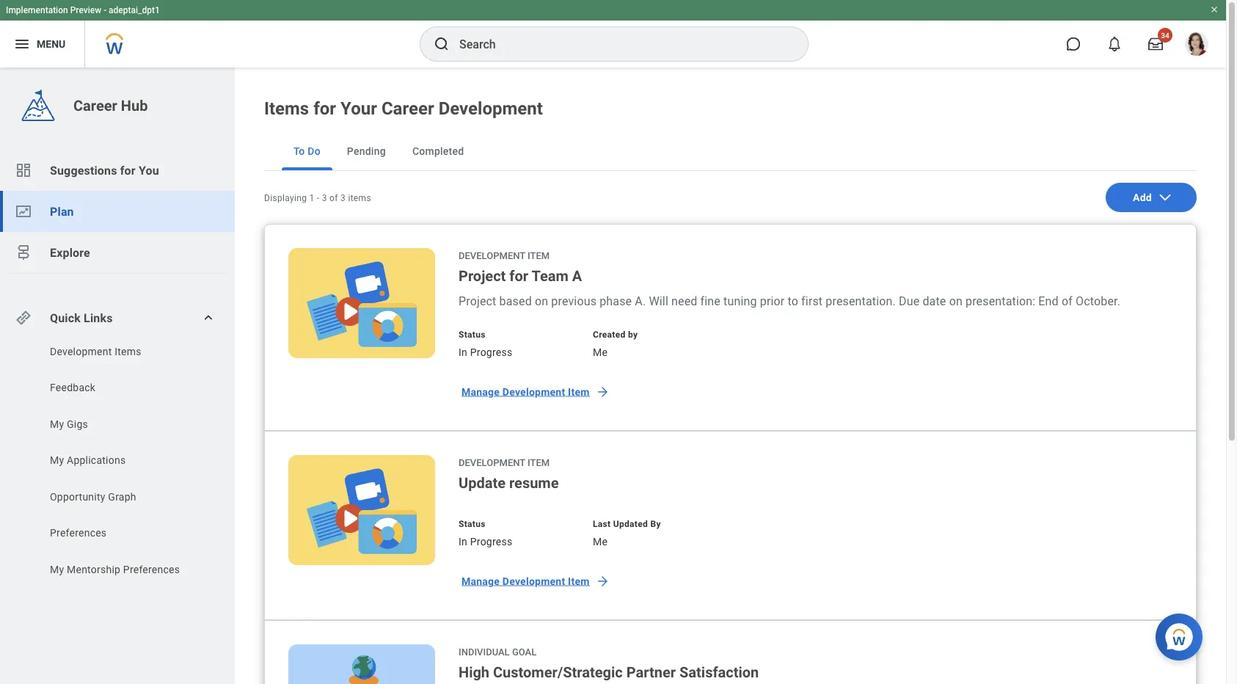 Task type: locate. For each thing, give the bounding box(es) containing it.
to
[[294, 145, 305, 157]]

to do
[[294, 145, 321, 157]]

applications
[[67, 454, 126, 467]]

my mentorship preferences
[[50, 563, 180, 576]]

1 status in progress from the top
[[459, 330, 513, 358]]

on
[[535, 294, 549, 308], [950, 294, 963, 308]]

link image
[[15, 309, 32, 327]]

- right 1
[[317, 193, 320, 203]]

0 horizontal spatial on
[[535, 294, 549, 308]]

1 list from the top
[[0, 150, 235, 273]]

search image
[[433, 35, 451, 53]]

development left arrow right icon
[[503, 575, 566, 587]]

my inside 'link'
[[50, 418, 64, 430]]

0 horizontal spatial for
[[120, 163, 136, 177]]

development
[[439, 98, 543, 119], [459, 250, 526, 261], [50, 345, 112, 358], [503, 386, 566, 398], [459, 457, 526, 468], [503, 575, 566, 587]]

1 horizontal spatial for
[[314, 98, 336, 119]]

my left gigs
[[50, 418, 64, 430]]

suggestions for you
[[50, 163, 159, 177]]

of right 'end'
[[1062, 294, 1073, 308]]

1 vertical spatial manage development item button
[[453, 567, 616, 596]]

2 progress from the top
[[470, 536, 513, 548]]

presentation.
[[826, 294, 896, 308]]

2 horizontal spatial for
[[510, 267, 529, 285]]

manage development item for arrow right icon
[[462, 575, 590, 587]]

1 vertical spatial -
[[317, 193, 320, 203]]

of right 1
[[330, 193, 338, 203]]

1 manage development item from the top
[[462, 386, 590, 398]]

2 project from the top
[[459, 294, 497, 308]]

0 vertical spatial my
[[50, 418, 64, 430]]

2 manage from the top
[[462, 575, 500, 587]]

prior
[[760, 294, 785, 308]]

notifications large image
[[1108, 37, 1123, 51]]

development items link
[[48, 344, 199, 359]]

manage development item
[[462, 386, 590, 398], [462, 575, 590, 587]]

0 horizontal spatial items
[[115, 345, 141, 358]]

3 left items
[[341, 193, 346, 203]]

- inside the menu banner
[[104, 5, 107, 15]]

1 vertical spatial list
[[0, 344, 235, 581]]

2 in from the top
[[459, 536, 468, 548]]

item inside development item project for team a
[[528, 250, 550, 261]]

development left arrow right image
[[503, 386, 566, 398]]

Search Workday  search field
[[460, 28, 778, 60]]

1 on from the left
[[535, 294, 549, 308]]

2 manage development item from the top
[[462, 575, 590, 587]]

onboarding home image
[[15, 203, 32, 220]]

1 vertical spatial manage
[[462, 575, 500, 587]]

1 manage from the top
[[462, 386, 500, 398]]

created
[[593, 330, 626, 340]]

0 vertical spatial project
[[459, 267, 506, 285]]

- for 1
[[317, 193, 320, 203]]

status in progress down based
[[459, 330, 513, 358]]

1 horizontal spatial preferences
[[123, 563, 180, 576]]

development inside the development item update resume
[[459, 457, 526, 468]]

graph
[[108, 491, 136, 503]]

based
[[500, 294, 532, 308]]

item left arrow right icon
[[568, 575, 590, 587]]

by
[[628, 330, 638, 340]]

career left hub
[[73, 97, 117, 114]]

team
[[532, 267, 569, 285]]

2 vertical spatial my
[[50, 563, 64, 576]]

career hub
[[73, 97, 148, 114]]

items up the "to"
[[264, 98, 309, 119]]

2 vertical spatial for
[[510, 267, 529, 285]]

list containing development items
[[0, 344, 235, 581]]

menu button
[[0, 21, 85, 68]]

list
[[0, 150, 235, 273], [0, 344, 235, 581]]

on right based
[[535, 294, 549, 308]]

0 horizontal spatial -
[[104, 5, 107, 15]]

1 vertical spatial me
[[593, 536, 608, 548]]

satisfaction
[[680, 664, 759, 681]]

1 horizontal spatial career
[[382, 98, 434, 119]]

me down last
[[593, 536, 608, 548]]

1 horizontal spatial -
[[317, 193, 320, 203]]

0 horizontal spatial 3
[[322, 193, 327, 203]]

0 horizontal spatial preferences
[[50, 527, 107, 539]]

inbox large image
[[1149, 37, 1164, 51]]

1 vertical spatial status in progress
[[459, 519, 513, 548]]

high
[[459, 664, 490, 681]]

phase
[[600, 294, 632, 308]]

status
[[459, 330, 486, 340], [459, 519, 486, 529]]

0 vertical spatial progress
[[470, 346, 513, 358]]

by
[[651, 519, 661, 529]]

0 vertical spatial manage
[[462, 386, 500, 398]]

0 vertical spatial status
[[459, 330, 486, 340]]

0 vertical spatial status in progress
[[459, 330, 513, 358]]

quick
[[50, 311, 81, 325]]

3 right 1
[[322, 193, 327, 203]]

progress down based
[[470, 346, 513, 358]]

previous
[[552, 294, 597, 308]]

project left based
[[459, 294, 497, 308]]

preferences down opportunity
[[50, 527, 107, 539]]

project inside development item project for team a
[[459, 267, 506, 285]]

3 my from the top
[[50, 563, 64, 576]]

0 vertical spatial manage development item
[[462, 386, 590, 398]]

2 me from the top
[[593, 536, 608, 548]]

for up based
[[510, 267, 529, 285]]

item up "team" in the left of the page
[[528, 250, 550, 261]]

-
[[104, 5, 107, 15], [317, 193, 320, 203]]

preview
[[70, 5, 101, 15]]

me
[[593, 346, 608, 358], [593, 536, 608, 548]]

0 vertical spatial in
[[459, 346, 468, 358]]

1 vertical spatial project
[[459, 294, 497, 308]]

1 vertical spatial status
[[459, 519, 486, 529]]

tab list
[[264, 132, 1197, 171]]

item up the resume
[[528, 457, 550, 468]]

on right 'date'
[[950, 294, 963, 308]]

in for me
[[459, 346, 468, 358]]

1 vertical spatial progress
[[470, 536, 513, 548]]

chevron down image
[[1159, 190, 1173, 205]]

1 in from the top
[[459, 346, 468, 358]]

1 vertical spatial in
[[459, 536, 468, 548]]

2 my from the top
[[50, 454, 64, 467]]

1 vertical spatial manage development item
[[462, 575, 590, 587]]

1 vertical spatial for
[[120, 163, 136, 177]]

feedback
[[50, 382, 96, 394]]

1 vertical spatial preferences
[[123, 563, 180, 576]]

3
[[322, 193, 327, 203], [341, 193, 346, 203]]

status for me
[[459, 330, 486, 340]]

2 list from the top
[[0, 344, 235, 581]]

to
[[788, 294, 799, 308]]

development item update resume
[[459, 457, 559, 492]]

hub
[[121, 97, 148, 114]]

2 status from the top
[[459, 519, 486, 529]]

career right your
[[382, 98, 434, 119]]

0 vertical spatial for
[[314, 98, 336, 119]]

development up based
[[459, 250, 526, 261]]

1 project from the top
[[459, 267, 506, 285]]

1
[[309, 193, 315, 203]]

a.
[[635, 294, 646, 308]]

1 me from the top
[[593, 346, 608, 358]]

my for my mentorship preferences
[[50, 563, 64, 576]]

status in progress
[[459, 330, 513, 358], [459, 519, 513, 548]]

pending
[[347, 145, 386, 157]]

0 vertical spatial of
[[330, 193, 338, 203]]

for
[[314, 98, 336, 119], [120, 163, 136, 177], [510, 267, 529, 285]]

- for preview
[[104, 5, 107, 15]]

1 vertical spatial my
[[50, 454, 64, 467]]

0 vertical spatial manage development item button
[[453, 377, 616, 407]]

1 horizontal spatial on
[[950, 294, 963, 308]]

project up based
[[459, 267, 506, 285]]

items down quick links element
[[115, 345, 141, 358]]

created by me
[[593, 330, 638, 358]]

my left the "mentorship"
[[50, 563, 64, 576]]

status in progress for me
[[459, 330, 513, 358]]

feedback link
[[48, 381, 199, 395]]

0 horizontal spatial of
[[330, 193, 338, 203]]

0 horizontal spatial career
[[73, 97, 117, 114]]

1 horizontal spatial items
[[264, 98, 309, 119]]

1 horizontal spatial 3
[[341, 193, 346, 203]]

october.
[[1076, 294, 1121, 308]]

2 status in progress from the top
[[459, 519, 513, 548]]

0 vertical spatial me
[[593, 346, 608, 358]]

gigs
[[67, 418, 88, 430]]

my down my gigs in the bottom of the page
[[50, 454, 64, 467]]

opportunity
[[50, 491, 105, 503]]

0 vertical spatial items
[[264, 98, 309, 119]]

2 manage development item button from the top
[[453, 567, 616, 596]]

date
[[923, 294, 947, 308]]

1 status from the top
[[459, 330, 486, 340]]

2 3 from the left
[[341, 193, 346, 203]]

presentation:
[[966, 294, 1036, 308]]

manage
[[462, 386, 500, 398], [462, 575, 500, 587]]

1 horizontal spatial of
[[1062, 294, 1073, 308]]

status in progress for by
[[459, 519, 513, 548]]

adeptai_dpt1
[[109, 5, 160, 15]]

completed
[[413, 145, 464, 157]]

for left your
[[314, 98, 336, 119]]

status in progress down update
[[459, 519, 513, 548]]

progress
[[470, 346, 513, 358], [470, 536, 513, 548]]

career
[[73, 97, 117, 114], [382, 98, 434, 119]]

updated
[[614, 519, 648, 529]]

1 progress from the top
[[470, 346, 513, 358]]

progress down update
[[470, 536, 513, 548]]

1 my from the top
[[50, 418, 64, 430]]

development up update
[[459, 457, 526, 468]]

0 vertical spatial preferences
[[50, 527, 107, 539]]

for inside "list"
[[120, 163, 136, 177]]

items
[[264, 98, 309, 119], [115, 345, 141, 358]]

for left you on the top left of page
[[120, 163, 136, 177]]

explore
[[50, 246, 90, 260]]

project
[[459, 267, 506, 285], [459, 294, 497, 308]]

0 vertical spatial -
[[104, 5, 107, 15]]

quick links
[[50, 311, 113, 325]]

- right preview
[[104, 5, 107, 15]]

of
[[330, 193, 338, 203], [1062, 294, 1073, 308]]

list containing suggestions for you
[[0, 150, 235, 273]]

item
[[528, 250, 550, 261], [568, 386, 590, 398], [528, 457, 550, 468], [568, 575, 590, 587]]

0 vertical spatial list
[[0, 150, 235, 273]]

me down created in the top of the page
[[593, 346, 608, 358]]

preferences down preferences link on the left bottom of the page
[[123, 563, 180, 576]]



Task type: describe. For each thing, give the bounding box(es) containing it.
my applications
[[50, 454, 126, 467]]

update
[[459, 474, 506, 492]]

your
[[341, 98, 377, 119]]

opportunity graph link
[[48, 490, 199, 504]]

preferences inside my mentorship preferences link
[[123, 563, 180, 576]]

me inside created by me
[[593, 346, 608, 358]]

customer/strategic
[[493, 664, 623, 681]]

project based on previous phase a. will need fine tuning prior to first presentation. due date on presentation: end of october.
[[459, 294, 1121, 308]]

add
[[1134, 191, 1153, 204]]

will
[[649, 294, 669, 308]]

menu
[[37, 38, 66, 50]]

profile logan mcneil image
[[1186, 32, 1209, 59]]

items
[[348, 193, 371, 203]]

last
[[593, 519, 611, 529]]

timeline milestone image
[[15, 244, 32, 261]]

2 on from the left
[[950, 294, 963, 308]]

tab list containing to do
[[264, 132, 1197, 171]]

development items
[[50, 345, 141, 358]]

individual goal
[[459, 646, 537, 657]]

in for by
[[459, 536, 468, 548]]

implementation preview -   adeptai_dpt1
[[6, 5, 160, 15]]

suggestions for you link
[[0, 150, 235, 191]]

progress for by
[[470, 536, 513, 548]]

partner
[[627, 664, 676, 681]]

displaying 1 - 3 of 3 items
[[264, 193, 371, 203]]

need
[[672, 294, 698, 308]]

preferences link
[[48, 526, 199, 541]]

34
[[1162, 31, 1170, 40]]

34 button
[[1140, 28, 1173, 60]]

fine
[[701, 294, 721, 308]]

progress for me
[[470, 346, 513, 358]]

chevron up small image
[[201, 311, 216, 325]]

preferences inside preferences link
[[50, 527, 107, 539]]

first
[[802, 294, 823, 308]]

my applications link
[[48, 453, 199, 468]]

my for my gigs
[[50, 418, 64, 430]]

1 vertical spatial of
[[1062, 294, 1073, 308]]

1 manage development item button from the top
[[453, 377, 616, 407]]

for for you
[[120, 163, 136, 177]]

my mentorship preferences link
[[48, 562, 199, 577]]

plan link
[[0, 191, 235, 232]]

menu banner
[[0, 0, 1227, 68]]

arrow right image
[[596, 385, 611, 399]]

my gigs link
[[48, 417, 199, 432]]

my for my applications
[[50, 454, 64, 467]]

item inside the development item update resume
[[528, 457, 550, 468]]

individual
[[459, 646, 510, 657]]

justify image
[[13, 35, 31, 53]]

suggestions
[[50, 163, 117, 177]]

end
[[1039, 294, 1059, 308]]

tuning
[[724, 294, 757, 308]]

development item project for team a
[[459, 250, 582, 285]]

manage development item for arrow right image
[[462, 386, 590, 398]]

pending button
[[335, 132, 398, 170]]

development inside development item project for team a
[[459, 250, 526, 261]]

add button
[[1106, 183, 1197, 212]]

you
[[139, 163, 159, 177]]

plan
[[50, 204, 74, 218]]

implementation
[[6, 5, 68, 15]]

dashboard image
[[15, 162, 32, 179]]

manage for first 'manage development item' "button" from the bottom
[[462, 575, 500, 587]]

1 vertical spatial items
[[115, 345, 141, 358]]

my gigs
[[50, 418, 88, 430]]

item left arrow right image
[[568, 386, 590, 398]]

opportunity graph
[[50, 491, 136, 503]]

mentorship
[[67, 563, 121, 576]]

arrow right image
[[596, 574, 611, 589]]

due
[[899, 294, 920, 308]]

do
[[308, 145, 321, 157]]

for inside development item project for team a
[[510, 267, 529, 285]]

development up completed
[[439, 98, 543, 119]]

displaying
[[264, 193, 307, 203]]

last updated by me
[[593, 519, 661, 548]]

to do button
[[282, 132, 332, 170]]

me inside the last updated by me
[[593, 536, 608, 548]]

1 3 from the left
[[322, 193, 327, 203]]

development down quick links
[[50, 345, 112, 358]]

completed button
[[401, 132, 476, 170]]

links
[[84, 311, 113, 325]]

items for your career development
[[264, 98, 543, 119]]

status for by
[[459, 519, 486, 529]]

for for your
[[314, 98, 336, 119]]

explore link
[[0, 232, 235, 273]]

resume
[[510, 474, 559, 492]]

a
[[573, 267, 582, 285]]

quick links element
[[15, 303, 223, 333]]

manage for 2nd 'manage development item' "button" from the bottom
[[462, 386, 500, 398]]

close environment banner image
[[1211, 5, 1220, 14]]

goal
[[512, 646, 537, 657]]

high customer/strategic partner satisfaction
[[459, 664, 759, 681]]



Task type: vqa. For each thing, say whether or not it's contained in the screenshot.
by
yes



